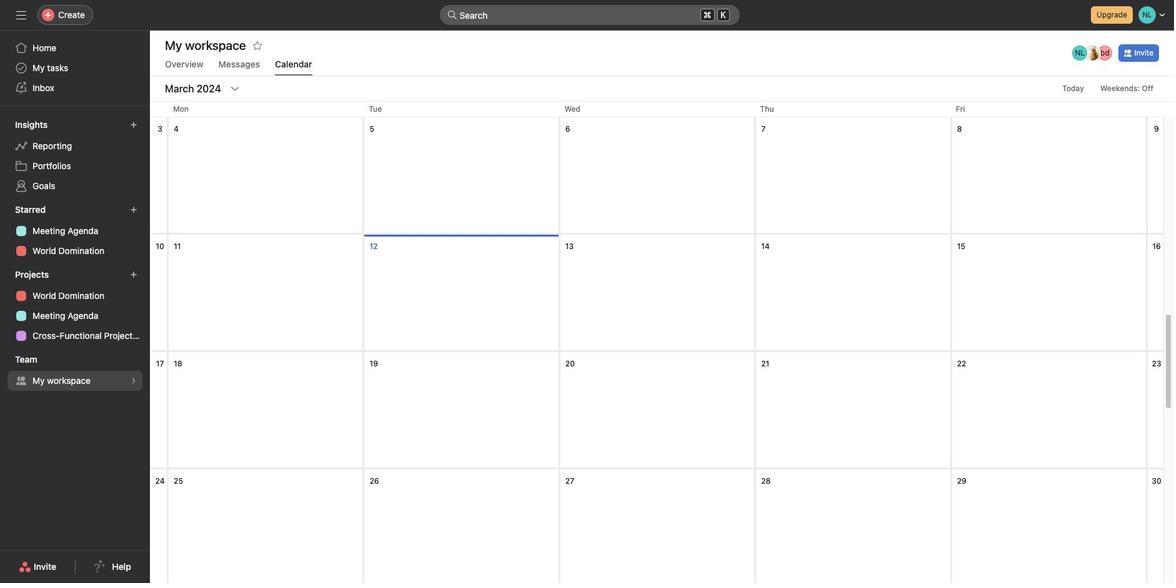 Task type: locate. For each thing, give the bounding box(es) containing it.
pick month image
[[230, 84, 240, 94]]

None field
[[440, 5, 740, 25]]

new insights image
[[130, 121, 137, 129]]

insights element
[[0, 114, 150, 199]]

hide sidebar image
[[16, 10, 26, 20]]

add items to starred image
[[130, 206, 137, 214]]

new project or portfolio image
[[130, 271, 137, 279]]

projects element
[[0, 264, 150, 349]]

add to starred image
[[252, 41, 262, 51]]



Task type: describe. For each thing, give the bounding box(es) containing it.
teams element
[[0, 349, 150, 394]]

starred element
[[0, 199, 150, 264]]

prominent image
[[447, 10, 457, 20]]

global element
[[0, 31, 150, 106]]

see details, my workspace image
[[130, 377, 137, 385]]

Search tasks, projects, and more text field
[[440, 5, 740, 25]]



Task type: vqa. For each thing, say whether or not it's contained in the screenshot.
isInverse "Image"
no



